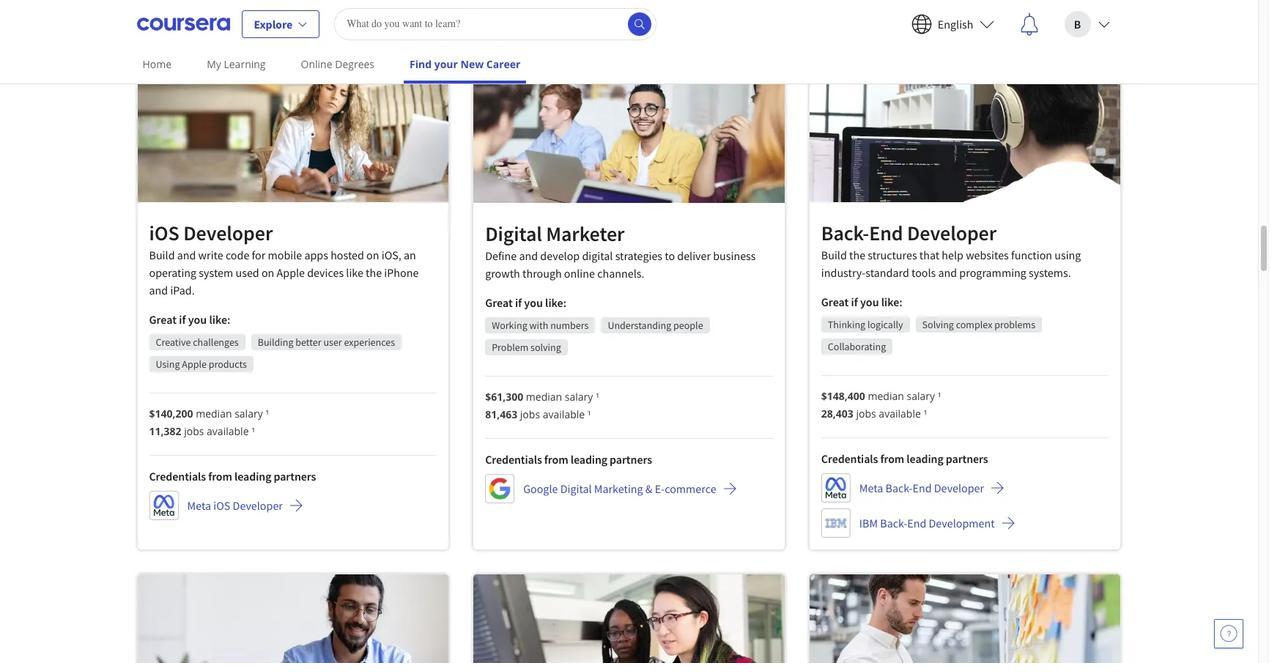 Task type: locate. For each thing, give the bounding box(es) containing it.
median inside $140,200 median salary ¹ 11,382 jobs available ¹
[[196, 407, 232, 421]]

like: for build
[[209, 312, 231, 327]]

digital inside digital marketer define and develop digital strategies to deliver business growth through online channels.
[[485, 221, 542, 247]]

marketer
[[546, 221, 625, 247]]

if up creative
[[179, 312, 186, 327]]

english
[[938, 16, 974, 31]]

apple down creative challenges at the bottom left
[[182, 358, 207, 371]]

the up industry- on the right of page
[[850, 248, 866, 262]]

1 horizontal spatial ibm
[[860, 516, 878, 531]]

0 horizontal spatial median
[[196, 407, 232, 421]]

it support specialist image
[[474, 575, 785, 663]]

2 horizontal spatial available
[[879, 407, 921, 421]]

leading up meta ios developer
[[235, 469, 271, 484]]

median right $140,200
[[196, 407, 232, 421]]

from up the google
[[545, 453, 569, 467]]

my learning
[[207, 57, 266, 71]]

jobs right the '11,382'
[[184, 424, 204, 438]]

0 horizontal spatial salary
[[235, 407, 263, 421]]

salary inside $61,300 median salary ¹ 81,463 jobs available ¹
[[565, 390, 593, 404]]

1 horizontal spatial great
[[485, 296, 513, 310]]

build up operating
[[149, 248, 175, 262]]

1 build from the left
[[149, 248, 175, 262]]

1 vertical spatial with
[[530, 319, 549, 332]]

available inside $61,300 median salary ¹ 81,463 jobs available ¹
[[543, 408, 585, 422]]

median for define
[[526, 390, 562, 404]]

1 vertical spatial back-
[[886, 481, 913, 496]]

building
[[258, 336, 294, 349]]

1 vertical spatial on
[[262, 265, 274, 280]]

great for back-end developer
[[822, 295, 849, 309]]

back- inside back-end developer build the structures that help websites function using industry-standard tools and programming systems.
[[822, 220, 870, 246]]

median right $148,400
[[868, 389, 904, 403]]

apple down mobile
[[277, 265, 305, 280]]

0 horizontal spatial like:
[[209, 312, 231, 327]]

ibm left data
[[187, 16, 206, 31]]

2 horizontal spatial partners
[[946, 452, 989, 466]]

if up working
[[515, 296, 522, 310]]

function
[[1012, 248, 1053, 262]]

great if you like: up creative challenges at the bottom left
[[149, 312, 231, 327]]

back- up industry- on the right of page
[[822, 220, 870, 246]]

0 horizontal spatial build
[[149, 248, 175, 262]]

0 horizontal spatial great
[[149, 312, 177, 327]]

median for developer
[[868, 389, 904, 403]]

back- for meta
[[886, 481, 913, 496]]

1 horizontal spatial from
[[545, 453, 569, 467]]

1 horizontal spatial the
[[850, 248, 866, 262]]

operating
[[149, 265, 197, 280]]

2 horizontal spatial median
[[868, 389, 904, 403]]

experiences
[[344, 336, 395, 349]]

to
[[665, 249, 675, 263]]

jobs for developer
[[857, 407, 877, 421]]

2 horizontal spatial salary
[[907, 389, 935, 403]]

1 horizontal spatial on
[[367, 248, 379, 262]]

2 horizontal spatial from
[[881, 452, 905, 466]]

credentials from leading partners for developer
[[822, 452, 989, 466]]

ios inside 'link'
[[213, 499, 230, 513]]

great if you like: up thinking logically
[[822, 295, 903, 309]]

1 horizontal spatial if
[[515, 296, 522, 310]]

help
[[942, 248, 964, 262]]

1 vertical spatial meta
[[187, 499, 211, 513]]

digital
[[485, 221, 542, 247], [561, 482, 592, 497]]

2 horizontal spatial jobs
[[857, 407, 877, 421]]

1 horizontal spatial median
[[526, 390, 562, 404]]

solving
[[923, 318, 954, 331]]

products
[[209, 358, 247, 371]]

1 horizontal spatial available
[[543, 408, 585, 422]]

2 vertical spatial end
[[908, 516, 927, 531]]

great for ios developer
[[149, 312, 177, 327]]

you up thinking logically
[[861, 295, 879, 309]]

2 horizontal spatial great
[[822, 295, 849, 309]]

meta for build
[[187, 499, 211, 513]]

0 horizontal spatial partners
[[274, 469, 316, 484]]

0 horizontal spatial credentials from leading partners
[[149, 469, 316, 484]]

1 horizontal spatial leading
[[571, 453, 608, 467]]

jobs inside $148,400 median salary ¹ 28,403 jobs available ¹
[[857, 407, 877, 421]]

on left ios, at the top of page
[[367, 248, 379, 262]]

0 horizontal spatial digital
[[485, 221, 542, 247]]

like: up challenges on the bottom left
[[209, 312, 231, 327]]

develop
[[540, 249, 580, 263]]

available for developer
[[879, 407, 921, 421]]

2 horizontal spatial credentials
[[822, 452, 878, 466]]

if for build
[[179, 312, 186, 327]]

programming
[[960, 265, 1027, 280]]

challenges
[[193, 336, 239, 349]]

end down "meta back-end developer" link
[[908, 516, 927, 531]]

great
[[822, 295, 849, 309], [485, 296, 513, 310], [149, 312, 177, 327]]

the right like
[[366, 265, 382, 280]]

leading
[[907, 452, 944, 466], [571, 453, 608, 467], [235, 469, 271, 484]]

available right 81,463
[[543, 408, 585, 422]]

end for meta
[[913, 481, 932, 496]]

partners for digital marketer
[[610, 453, 652, 467]]

credentials from leading partners
[[822, 452, 989, 466], [485, 453, 652, 467], [149, 469, 316, 484]]

online
[[301, 57, 332, 71]]

available right 28,403
[[879, 407, 921, 421]]

salary for define
[[565, 390, 593, 404]]

credentials from leading partners up meta ios developer
[[149, 469, 316, 484]]

hosted
[[331, 248, 364, 262]]

like:
[[882, 295, 903, 309], [545, 296, 567, 310], [209, 312, 231, 327]]

industry-
[[822, 265, 866, 280]]

credentials down 28,403
[[822, 452, 878, 466]]

numbers
[[551, 319, 589, 332]]

1 horizontal spatial great if you like:
[[485, 296, 567, 310]]

build inside back-end developer build the structures that help websites function using industry-standard tools and programming systems.
[[822, 248, 847, 262]]

complex
[[956, 318, 993, 331]]

0 vertical spatial meta
[[860, 481, 884, 496]]

b button
[[1053, 0, 1122, 47]]

credentials from leading partners up the google
[[485, 453, 652, 467]]

structures
[[868, 248, 917, 262]]

credentials up the google
[[485, 453, 542, 467]]

1 horizontal spatial salary
[[565, 390, 593, 404]]

end
[[870, 220, 903, 246], [913, 481, 932, 496], [908, 516, 927, 531]]

meta
[[860, 481, 884, 496], [187, 499, 211, 513]]

1 horizontal spatial jobs
[[520, 408, 540, 422]]

2 horizontal spatial like:
[[882, 295, 903, 309]]

build inside "ios developer build and write code for mobile apps hosted on ios, an operating system used on apple devices like the iphone and ipad."
[[149, 248, 175, 262]]

1 horizontal spatial with
[[530, 319, 549, 332]]

better
[[296, 336, 322, 349]]

ibm for ibm back-end development
[[860, 516, 878, 531]]

1 horizontal spatial apple
[[277, 265, 305, 280]]

0 horizontal spatial great if you like:
[[149, 312, 231, 327]]

1 vertical spatial end
[[913, 481, 932, 496]]

median for build
[[196, 407, 232, 421]]

0 horizontal spatial jobs
[[184, 424, 204, 438]]

What do you want to learn? text field
[[334, 8, 657, 40]]

thinking
[[828, 318, 866, 331]]

2 horizontal spatial if
[[851, 295, 858, 309]]

0 horizontal spatial apple
[[182, 358, 207, 371]]

median inside $61,300 median salary ¹ 81,463 jobs available ¹
[[526, 390, 562, 404]]

1 vertical spatial digital
[[561, 482, 592, 497]]

online
[[564, 266, 595, 281]]

problems
[[995, 318, 1036, 331]]

digital marketer image
[[474, 75, 785, 203]]

0 horizontal spatial ibm
[[187, 16, 206, 31]]

0 vertical spatial ios
[[149, 220, 179, 246]]

you up working with numbers
[[524, 296, 543, 310]]

like: for define
[[545, 296, 567, 310]]

1 horizontal spatial build
[[822, 248, 847, 262]]

if for developer
[[851, 295, 858, 309]]

write
[[198, 248, 223, 262]]

1 horizontal spatial ios
[[213, 499, 230, 513]]

great up working
[[485, 296, 513, 310]]

2 build from the left
[[822, 248, 847, 262]]

standard
[[866, 265, 910, 280]]

0 horizontal spatial available
[[207, 424, 249, 438]]

salary inside $140,200 median salary ¹ 11,382 jobs available ¹
[[235, 407, 263, 421]]

and left "r"
[[331, 16, 350, 31]]

like
[[346, 265, 364, 280]]

apps
[[305, 248, 328, 262]]

2 horizontal spatial great if you like:
[[822, 295, 903, 309]]

digital right the google
[[561, 482, 592, 497]]

credentials down the '11,382'
[[149, 469, 206, 484]]

and down help
[[939, 265, 957, 280]]

0 vertical spatial digital
[[485, 221, 542, 247]]

ibm down "meta back-end developer" link
[[860, 516, 878, 531]]

career
[[487, 57, 521, 71]]

new
[[461, 57, 484, 71]]

great if you like: up working with numbers
[[485, 296, 567, 310]]

back- up ibm back-end development link on the bottom of the page
[[886, 481, 913, 496]]

ios
[[149, 220, 179, 246], [213, 499, 230, 513]]

None search field
[[334, 8, 657, 40]]

leading for developer
[[907, 452, 944, 466]]

from up meta ios developer 'link'
[[208, 469, 232, 484]]

0 vertical spatial apple
[[277, 265, 305, 280]]

solving complex problems
[[923, 318, 1036, 331]]

1 horizontal spatial partners
[[610, 453, 652, 467]]

2 vertical spatial back-
[[881, 516, 908, 531]]

define
[[485, 249, 517, 263]]

28,403
[[822, 407, 854, 421]]

leading up meta back-end developer
[[907, 452, 944, 466]]

credentials from leading partners up "meta back-end developer" link
[[822, 452, 989, 466]]

2 horizontal spatial leading
[[907, 452, 944, 466]]

like: up numbers
[[545, 296, 567, 310]]

back-
[[822, 220, 870, 246], [886, 481, 913, 496], [881, 516, 908, 531]]

strategies
[[615, 249, 663, 263]]

median
[[868, 389, 904, 403], [526, 390, 562, 404], [196, 407, 232, 421]]

home link
[[137, 48, 178, 81]]

available inside $148,400 median salary ¹ 28,403 jobs available ¹
[[879, 407, 921, 421]]

1 vertical spatial ibm
[[860, 516, 878, 531]]

find your new career
[[410, 57, 521, 71]]

find your new career link
[[404, 48, 527, 84]]

1 horizontal spatial you
[[524, 296, 543, 310]]

problem solving
[[492, 341, 561, 354]]

1 horizontal spatial meta
[[860, 481, 884, 496]]

2 horizontal spatial you
[[861, 295, 879, 309]]

2 horizontal spatial credentials from leading partners
[[822, 452, 989, 466]]

developer inside back-end developer build the structures that help websites function using industry-standard tools and programming systems.
[[907, 220, 997, 246]]

credentials
[[822, 452, 878, 466], [485, 453, 542, 467], [149, 469, 206, 484]]

end for ibm
[[908, 516, 927, 531]]

$140,200 median salary ¹ 11,382 jobs available ¹
[[149, 407, 269, 438]]

leading for build
[[235, 469, 271, 484]]

meta ios developer
[[187, 499, 283, 513]]

0 horizontal spatial credentials
[[149, 469, 206, 484]]

analytics
[[233, 16, 277, 31]]

if up the thinking
[[851, 295, 858, 309]]

available inside $140,200 median salary ¹ 11,382 jobs available ¹
[[207, 424, 249, 438]]

find
[[410, 57, 432, 71]]

leading up google digital marketing & e-commerce link
[[571, 453, 608, 467]]

using apple products
[[156, 358, 247, 371]]

partners up meta ios developer
[[274, 469, 316, 484]]

and inside back-end developer build the structures that help websites function using industry-standard tools and programming systems.
[[939, 265, 957, 280]]

help center image
[[1220, 625, 1238, 643]]

0 horizontal spatial from
[[208, 469, 232, 484]]

available for define
[[543, 408, 585, 422]]

0 vertical spatial back-
[[822, 220, 870, 246]]

google digital marketing & e-commerce
[[523, 482, 717, 497]]

digital
[[582, 249, 613, 263]]

with up solving
[[530, 319, 549, 332]]

great up the thinking
[[822, 295, 849, 309]]

data engineer role image
[[137, 575, 449, 663]]

jobs right 81,463
[[520, 408, 540, 422]]

partners up google digital marketing & e-commerce
[[610, 453, 652, 467]]

salary inside $148,400 median salary ¹ 28,403 jobs available ¹
[[907, 389, 935, 403]]

0 vertical spatial with
[[280, 16, 301, 31]]

0 horizontal spatial if
[[179, 312, 186, 327]]

from up "meta back-end developer" link
[[881, 452, 905, 466]]

with left excel
[[280, 16, 301, 31]]

the
[[850, 248, 866, 262], [366, 265, 382, 280]]

and inside ibm data analytics with excel and r link
[[331, 16, 350, 31]]

jobs inside $61,300 median salary ¹ 81,463 jobs available ¹
[[520, 408, 540, 422]]

end up ibm back-end development link on the bottom of the page
[[913, 481, 932, 496]]

and down operating
[[149, 283, 168, 298]]

median inside $148,400 median salary ¹ 28,403 jobs available ¹
[[868, 389, 904, 403]]

meta for developer
[[860, 481, 884, 496]]

meta back-end developer
[[860, 481, 985, 496]]

apple
[[277, 265, 305, 280], [182, 358, 207, 371]]

0 horizontal spatial leading
[[235, 469, 271, 484]]

system
[[199, 265, 233, 280]]

great up creative
[[149, 312, 177, 327]]

0 vertical spatial end
[[870, 220, 903, 246]]

the inside "ios developer build and write code for mobile apps hosted on ios, an operating system used on apple devices like the iphone and ipad."
[[366, 265, 382, 280]]

0 vertical spatial the
[[850, 248, 866, 262]]

great if you like: for define
[[485, 296, 567, 310]]

problem
[[492, 341, 529, 354]]

0 horizontal spatial the
[[366, 265, 382, 280]]

0 horizontal spatial you
[[188, 312, 207, 327]]

r
[[352, 16, 359, 31]]

from for define
[[545, 453, 569, 467]]

0 horizontal spatial with
[[280, 16, 301, 31]]

if
[[851, 295, 858, 309], [515, 296, 522, 310], [179, 312, 186, 327]]

you up creative challenges at the bottom left
[[188, 312, 207, 327]]

1 vertical spatial the
[[366, 265, 382, 280]]

end up structures
[[870, 220, 903, 246]]

credentials for developer
[[822, 452, 878, 466]]

median right the $61,300 at the left of the page
[[526, 390, 562, 404]]

available right the '11,382'
[[207, 424, 249, 438]]

meta inside 'link'
[[187, 499, 211, 513]]

on down for
[[262, 265, 274, 280]]

partners up meta back-end developer
[[946, 452, 989, 466]]

digital up define
[[485, 221, 542, 247]]

back-end developer build the structures that help websites function using industry-standard tools and programming systems.
[[822, 220, 1082, 280]]

like: up logically on the right top of page
[[882, 295, 903, 309]]

0 vertical spatial ibm
[[187, 16, 206, 31]]

used
[[236, 265, 259, 280]]

0 horizontal spatial meta
[[187, 499, 211, 513]]

jobs right 28,403
[[857, 407, 877, 421]]

systems.
[[1029, 265, 1071, 280]]

partners for ios developer
[[274, 469, 316, 484]]

1 horizontal spatial credentials
[[485, 453, 542, 467]]

ibm
[[187, 16, 206, 31], [860, 516, 878, 531]]

1 horizontal spatial like:
[[545, 296, 567, 310]]

0 horizontal spatial ios
[[149, 220, 179, 246]]

and up through
[[519, 249, 538, 263]]

degrees
[[335, 57, 375, 71]]

jobs inside $140,200 median salary ¹ 11,382 jobs available ¹
[[184, 424, 204, 438]]

$61,300
[[485, 390, 524, 404]]

1 vertical spatial ios
[[213, 499, 230, 513]]

like: for developer
[[882, 295, 903, 309]]

build up industry- on the right of page
[[822, 248, 847, 262]]

1 horizontal spatial credentials from leading partners
[[485, 453, 652, 467]]

back- down "meta back-end developer" link
[[881, 516, 908, 531]]



Task type: describe. For each thing, give the bounding box(es) containing it.
collaborating
[[828, 340, 886, 353]]

project manager image
[[810, 575, 1121, 663]]

&
[[646, 482, 653, 497]]

through
[[523, 266, 562, 281]]

websites
[[966, 248, 1009, 262]]

online degrees link
[[295, 48, 380, 81]]

1 vertical spatial apple
[[182, 358, 207, 371]]

and inside digital marketer define and develop digital strategies to deliver business growth through online channels.
[[519, 249, 538, 263]]

tools
[[912, 265, 936, 280]]

creative
[[156, 336, 191, 349]]

development
[[929, 516, 995, 531]]

credentials from leading partners for build
[[149, 469, 316, 484]]

commerce
[[665, 482, 717, 497]]

digital marketer define and develop digital strategies to deliver business growth through online channels.
[[485, 221, 756, 281]]

$140,200
[[149, 407, 193, 421]]

great if you like: for developer
[[822, 295, 903, 309]]

working with numbers
[[492, 319, 589, 332]]

you for developer
[[861, 295, 879, 309]]

leading for define
[[571, 453, 608, 467]]

ibm back-end development link
[[822, 509, 1016, 538]]

you for build
[[188, 312, 207, 327]]

the inside back-end developer build the structures that help websites function using industry-standard tools and programming systems.
[[850, 248, 866, 262]]

11,382
[[149, 424, 181, 438]]

data
[[208, 16, 231, 31]]

0 horizontal spatial on
[[262, 265, 274, 280]]

jobs for define
[[520, 408, 540, 422]]

ipad.
[[170, 283, 195, 298]]

if for define
[[515, 296, 522, 310]]

ibm for ibm data analytics with excel and r
[[187, 16, 206, 31]]

solving
[[531, 341, 561, 354]]

developer inside 'link'
[[233, 499, 283, 513]]

devices
[[307, 265, 344, 280]]

e-
[[655, 482, 665, 497]]

great if you like: for build
[[149, 312, 231, 327]]

business
[[713, 249, 756, 263]]

learning
[[224, 57, 266, 71]]

my
[[207, 57, 221, 71]]

mobile
[[268, 248, 302, 262]]

you for define
[[524, 296, 543, 310]]

english button
[[900, 0, 1006, 47]]

0 vertical spatial on
[[367, 248, 379, 262]]

$148,400 median salary ¹ 28,403 jobs available ¹
[[822, 389, 942, 421]]

1 horizontal spatial digital
[[561, 482, 592, 497]]

partners for back-end developer
[[946, 452, 989, 466]]

ios inside "ios developer build and write code for mobile apps hosted on ios, an operating system used on apple devices like the iphone and ipad."
[[149, 220, 179, 246]]

credentials for build
[[149, 469, 206, 484]]

deliver
[[678, 249, 711, 263]]

home
[[143, 57, 172, 71]]

salary for developer
[[907, 389, 935, 403]]

ios developer build and write code for mobile apps hosted on ios, an operating system used on apple devices like the iphone and ipad.
[[149, 220, 419, 298]]

developer inside "ios developer build and write code for mobile apps hosted on ios, an operating system used on apple devices like the iphone and ipad."
[[183, 220, 273, 246]]

an
[[404, 248, 416, 262]]

salary for build
[[235, 407, 263, 421]]

for
[[252, 248, 266, 262]]

working
[[492, 319, 528, 332]]

explore button
[[242, 10, 320, 38]]

81,463
[[485, 408, 518, 422]]

b
[[1074, 16, 1081, 31]]

google digital marketing & e-commerce link
[[485, 475, 737, 504]]

building better user experiences
[[258, 336, 395, 349]]

understanding people
[[608, 319, 703, 332]]

from for build
[[208, 469, 232, 484]]

$148,400
[[822, 389, 866, 403]]

my learning link
[[201, 48, 272, 81]]

creative challenges
[[156, 336, 239, 349]]

back- for ibm
[[881, 516, 908, 531]]

people
[[674, 319, 703, 332]]

ibm back-end development
[[860, 516, 995, 531]]

great for digital marketer
[[485, 296, 513, 310]]

ibm data analytics with excel and r
[[187, 16, 359, 31]]

online degrees
[[301, 57, 375, 71]]

excel
[[304, 16, 328, 31]]

meta back-end developer link
[[822, 474, 1005, 503]]

marketing
[[594, 482, 643, 497]]

user
[[324, 336, 342, 349]]

apple inside "ios developer build and write code for mobile apps hosted on ios, an operating system used on apple devices like the iphone and ipad."
[[277, 265, 305, 280]]

iphone
[[384, 265, 419, 280]]

and up operating
[[177, 248, 196, 262]]

code
[[226, 248, 249, 262]]

credentials for define
[[485, 453, 542, 467]]

explore
[[254, 16, 293, 31]]

that
[[920, 248, 940, 262]]

ios,
[[382, 248, 402, 262]]

$61,300 median salary ¹ 81,463 jobs available ¹
[[485, 390, 600, 422]]

available for build
[[207, 424, 249, 438]]

channels.
[[598, 266, 645, 281]]

growth
[[485, 266, 520, 281]]

coursera image
[[137, 12, 230, 36]]

jobs for build
[[184, 424, 204, 438]]

credentials from leading partners for define
[[485, 453, 652, 467]]

understanding
[[608, 319, 672, 332]]

end inside back-end developer build the structures that help websites function using industry-standard tools and programming systems.
[[870, 220, 903, 246]]

from for developer
[[881, 452, 905, 466]]



Task type: vqa. For each thing, say whether or not it's contained in the screenshot.
rightmost Like:
yes



